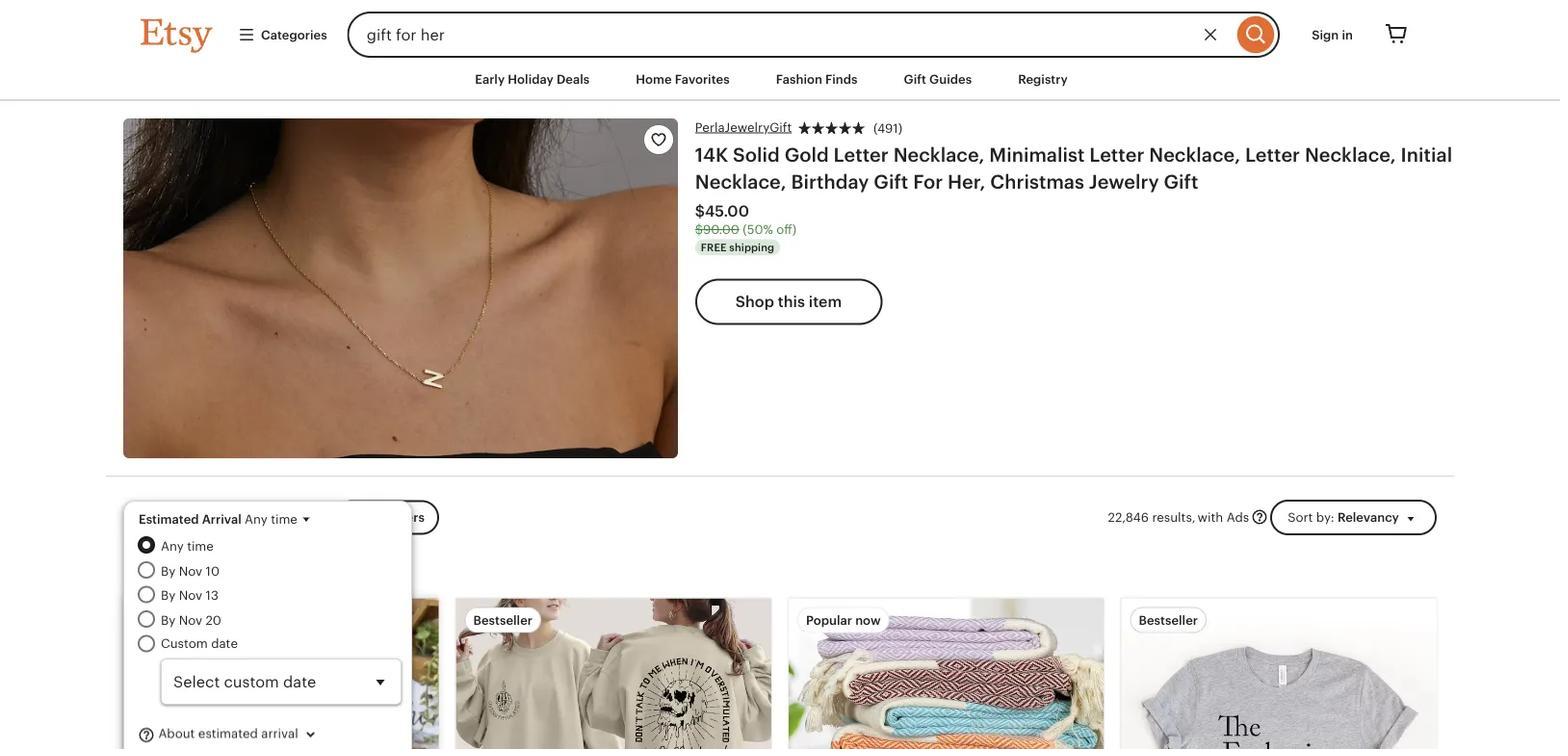 Task type: vqa. For each thing, say whether or not it's contained in the screenshot.
Meet your seller
no



Task type: locate. For each thing, give the bounding box(es) containing it.
custom
[[161, 637, 208, 651]]

categories button
[[223, 17, 342, 52]]

by down any time
[[161, 564, 176, 578]]

1 by from the top
[[161, 564, 176, 578]]

2 popular now link from the left
[[789, 599, 1104, 749]]

perlajewelrygift link
[[695, 119, 792, 136]]

1 vertical spatial by
[[161, 588, 176, 603]]

22,846
[[1108, 510, 1149, 525]]

2 by from the top
[[161, 588, 176, 603]]

1 horizontal spatial bestseller
[[1139, 613, 1198, 628]]

1 horizontal spatial bestseller link
[[1122, 599, 1437, 749]]

1 vertical spatial $
[[695, 222, 703, 237]]

(50%
[[743, 222, 773, 237]]

fashion finds
[[776, 72, 858, 86]]

favorites
[[675, 72, 730, 86]]

1 horizontal spatial any
[[245, 512, 268, 526]]

2 now from the left
[[856, 613, 881, 628]]

14k solid gold letter necklace, minimalist letter necklace, letter necklace, initial necklace, birthday gift for her, christmas jewelry gift $ 45.00 $ 90.00 (50% off) free shipping
[[695, 144, 1453, 254]]

0 horizontal spatial popular
[[141, 613, 187, 628]]

3 by from the top
[[161, 613, 176, 628]]

by for by nov 20
[[161, 613, 176, 628]]

all filters button
[[334, 501, 439, 535]]

free
[[701, 242, 727, 254]]

banner
[[106, 0, 1455, 58]]

1 horizontal spatial popular
[[806, 613, 853, 628]]

3 nov from the top
[[179, 613, 202, 628]]

christmas
[[991, 171, 1085, 193]]

any down estimated
[[161, 539, 184, 554]]

(491)
[[874, 121, 903, 136]]

1 horizontal spatial popular now
[[806, 613, 881, 628]]

home
[[636, 72, 672, 86]]

nov
[[179, 564, 202, 578], [179, 588, 202, 603], [179, 613, 202, 628]]

early
[[475, 72, 505, 86]]

14k
[[695, 144, 728, 166]]

bestseller
[[473, 613, 533, 628], [1139, 613, 1198, 628]]

$ up free
[[695, 222, 703, 237]]

2 nov from the top
[[179, 588, 202, 603]]

product video element
[[123, 599, 439, 749], [789, 599, 1104, 749]]

0 vertical spatial $
[[695, 202, 705, 220]]

2 vertical spatial by
[[161, 613, 176, 628]]

90.00
[[703, 222, 740, 237]]

2 bestseller from the left
[[1139, 613, 1198, 628]]

1 popular now from the left
[[141, 613, 215, 628]]

1 vertical spatial any
[[161, 539, 184, 554]]

popular for 40x70",personalized turkish beach towel, personalized gifts, beach wedding decor, beach bachelorette party, beach towel, bridesmaid gifts image
[[806, 613, 853, 628]]

now
[[190, 613, 215, 628], [856, 613, 881, 628]]

1 nov from the top
[[179, 564, 202, 578]]

nov for 20
[[179, 613, 202, 628]]

by nov 10 link
[[161, 561, 402, 580]]

1 bestseller from the left
[[473, 613, 533, 628]]

2 vertical spatial nov
[[179, 613, 202, 628]]

1 vertical spatial nov
[[179, 588, 202, 603]]

1 now from the left
[[190, 613, 215, 628]]

home favorites
[[636, 72, 730, 86]]

1 vertical spatial time
[[187, 539, 214, 554]]

by
[[161, 564, 176, 578], [161, 588, 176, 603], [161, 613, 176, 628]]

for
[[913, 171, 943, 193]]

necklace, left initial
[[1305, 144, 1397, 166]]

0 horizontal spatial popular now
[[141, 613, 215, 628]]

product video element for birth flower jewelry travel case, birth month flower gift, personalized birthday gift, leather jewelry travel case, custom jewelry case image
[[123, 599, 439, 749]]

solid
[[733, 144, 780, 166]]

nov left 13
[[179, 588, 202, 603]]

nov left 10
[[179, 564, 202, 578]]

2 horizontal spatial letter
[[1246, 144, 1301, 166]]

1 letter from the left
[[834, 144, 889, 166]]

early holiday deals
[[475, 72, 590, 86]]

bestseller link
[[456, 599, 772, 749], [1122, 599, 1437, 749]]

1 horizontal spatial now
[[856, 613, 881, 628]]

14k solid gold letter necklace, minimalist letter necklace, letter necklace, initial necklace, birthday gift for her, christmas jewelry gift link
[[695, 144, 1453, 193]]

time up any time link
[[271, 512, 298, 526]]

none search field inside banner
[[347, 12, 1280, 58]]

time
[[271, 512, 298, 526], [187, 539, 214, 554]]

all
[[369, 511, 385, 525]]

by up custom
[[161, 613, 176, 628]]

1 $ from the top
[[695, 202, 705, 220]]

gift
[[904, 72, 927, 86], [874, 171, 909, 193], [1164, 171, 1199, 193]]

0 horizontal spatial letter
[[834, 144, 889, 166]]

0 vertical spatial by
[[161, 564, 176, 578]]

by nov 13 link
[[161, 586, 402, 605]]

any right arrival
[[245, 512, 268, 526]]

45.00
[[705, 202, 749, 220]]

1 product video element from the left
[[123, 599, 439, 749]]

by down by nov 10
[[161, 588, 176, 603]]

birthday
[[791, 171, 869, 193]]

gift left guides
[[904, 72, 927, 86]]

$ up "90.00"
[[695, 202, 705, 220]]

nov inside "link"
[[179, 564, 202, 578]]

0 horizontal spatial popular now link
[[123, 599, 439, 749]]

None search field
[[347, 12, 1280, 58]]

1 horizontal spatial product video element
[[789, 599, 1104, 749]]

1 horizontal spatial letter
[[1090, 144, 1145, 166]]

0 vertical spatial any
[[245, 512, 268, 526]]

gift inside menu bar
[[904, 72, 927, 86]]

2 popular now from the left
[[806, 613, 881, 628]]

0 vertical spatial time
[[271, 512, 298, 526]]

0 horizontal spatial product video element
[[123, 599, 439, 749]]

0 horizontal spatial now
[[190, 613, 215, 628]]

2 product video element from the left
[[789, 599, 1104, 749]]

registry link
[[1004, 62, 1083, 97]]

select an estimated delivery date option group
[[138, 537, 402, 705]]

by for by nov 13
[[161, 588, 176, 603]]

sign in
[[1312, 27, 1353, 42]]

fashion
[[776, 72, 823, 86]]

2 bestseller link from the left
[[1122, 599, 1437, 749]]

bestseller for 1st bestseller link from right
[[1139, 613, 1198, 628]]

nov left 20
[[179, 613, 202, 628]]

estimated
[[198, 727, 258, 741]]

gift right jewelry
[[1164, 171, 1199, 193]]

off)
[[777, 222, 797, 237]]

0 horizontal spatial bestseller
[[473, 613, 533, 628]]

this
[[778, 294, 805, 311]]

popular now link
[[123, 599, 439, 749], [789, 599, 1104, 749]]

item
[[809, 294, 842, 311]]

by inside "link"
[[161, 564, 176, 578]]

jewelry
[[1089, 171, 1160, 193]]

2 popular from the left
[[806, 613, 853, 628]]

1 popular from the left
[[141, 613, 187, 628]]

shop
[[736, 294, 774, 311]]

nov for 10
[[179, 564, 202, 578]]

0 horizontal spatial time
[[187, 539, 214, 554]]

letter
[[834, 144, 889, 166], [1090, 144, 1145, 166], [1246, 144, 1301, 166]]

0 horizontal spatial any
[[161, 539, 184, 554]]

menu bar
[[106, 58, 1455, 101]]

popular now
[[141, 613, 215, 628], [806, 613, 881, 628]]

by nov 10
[[161, 564, 220, 578]]

necklace,
[[894, 144, 985, 166], [1150, 144, 1241, 166], [1305, 144, 1397, 166], [695, 171, 787, 193]]

by nov 20 link
[[161, 611, 402, 630]]

0 vertical spatial nov
[[179, 564, 202, 578]]

fashion finds link
[[762, 62, 872, 97]]

time up by nov 10
[[187, 539, 214, 554]]

popular
[[141, 613, 187, 628], [806, 613, 853, 628]]

1 horizontal spatial popular now link
[[789, 599, 1104, 749]]

0 horizontal spatial bestseller link
[[456, 599, 772, 749]]

deals
[[557, 72, 590, 86]]

$
[[695, 202, 705, 220], [695, 222, 703, 237]]

any
[[245, 512, 268, 526], [161, 539, 184, 554]]

gift guides
[[904, 72, 972, 86]]



Task type: describe. For each thing, give the bounding box(es) containing it.
shop this item link
[[695, 279, 883, 325]]

all filters
[[369, 511, 425, 525]]

with
[[1198, 510, 1224, 525]]

necklace, up the for
[[894, 144, 985, 166]]

gift left the for
[[874, 171, 909, 193]]

guides
[[930, 72, 972, 86]]

22,846 results,
[[1108, 510, 1196, 525]]

now for product video element corresponding to 40x70",personalized turkish beach towel, personalized gifts, beach wedding decor, beach bachelorette party, beach towel, bridesmaid gifts image
[[856, 613, 881, 628]]

by for by nov 10
[[161, 564, 176, 578]]

popular now for birth flower jewelry travel case, birth month flower gift, personalized birthday gift, leather jewelry travel case, custom jewelry case image's product video element
[[141, 613, 215, 628]]

categories
[[261, 27, 327, 42]]

any time link
[[161, 537, 402, 556]]

initial
[[1401, 144, 1453, 166]]

necklace, down solid
[[695, 171, 787, 193]]

2 letter from the left
[[1090, 144, 1145, 166]]

registry
[[1018, 72, 1068, 86]]

about estimated arrival
[[155, 727, 298, 741]]

minimalist
[[990, 144, 1085, 166]]

the fuckening shirt, sarcastic t-shirt, funny sayings shirt, sarcasm gift, swearing shirt, funny sarcastic tee, gift for her, gift for him image
[[1122, 599, 1437, 749]]

gold
[[785, 144, 829, 166]]

now for birth flower jewelry travel case, birth month flower gift, personalized birthday gift, leather jewelry travel case, custom jewelry case image's product video element
[[190, 613, 215, 628]]

Search for anything text field
[[347, 12, 1233, 58]]

any time
[[161, 539, 214, 554]]

sign in button
[[1298, 17, 1368, 52]]

filters
[[388, 511, 425, 525]]

arrival
[[261, 727, 298, 741]]

sign
[[1312, 27, 1339, 42]]

nov for 13
[[179, 588, 202, 603]]

sort
[[1288, 510, 1313, 525]]

estimated arrival any time
[[139, 512, 298, 526]]

time inside select an estimated delivery date option group
[[187, 539, 214, 554]]

about estimated arrival button
[[138, 716, 335, 749]]

bestseller for 1st bestseller link from the left
[[473, 613, 533, 628]]

by nov 20
[[161, 613, 221, 628]]

necklace, up jewelry
[[1150, 144, 1241, 166]]

estimated
[[139, 512, 199, 526]]

results,
[[1153, 510, 1196, 525]]

popular now for product video element corresponding to 40x70",personalized turkish beach towel, personalized gifts, beach wedding decor, beach bachelorette party, beach towel, bridesmaid gifts image
[[806, 613, 881, 628]]

13
[[206, 588, 219, 603]]

with ads
[[1198, 510, 1250, 525]]

ads
[[1227, 510, 1250, 525]]

her,
[[948, 171, 986, 193]]

banner containing categories
[[106, 0, 1455, 58]]

20
[[206, 613, 221, 628]]

in
[[1342, 27, 1353, 42]]

sort by: relevancy
[[1288, 510, 1400, 525]]

40x70",personalized turkish beach towel, personalized gifts, beach wedding decor, beach bachelorette party, beach towel, bridesmaid gifts image
[[789, 599, 1104, 749]]

shipping
[[730, 242, 775, 254]]

shop this item
[[736, 294, 842, 311]]

home favorites link
[[622, 62, 744, 97]]

3 letter from the left
[[1246, 144, 1301, 166]]

relevancy
[[1338, 510, 1400, 525]]

finds
[[826, 72, 858, 86]]

early holiday deals link
[[461, 62, 604, 97]]

don't talk to me when i'm overstimulated, skeleton halloween sweatshirt, sarcastic sweatshirt, funny sweatshirt, saying shirt, gift for her image
[[456, 599, 772, 749]]

1 popular now link from the left
[[123, 599, 439, 749]]

holiday
[[508, 72, 554, 86]]

perlajewelrygift
[[695, 120, 792, 135]]

product video element for 40x70",personalized turkish beach towel, personalized gifts, beach wedding decor, beach bachelorette party, beach towel, bridesmaid gifts image
[[789, 599, 1104, 749]]

2 $ from the top
[[695, 222, 703, 237]]

arrival
[[202, 512, 242, 526]]

10
[[206, 564, 220, 578]]

by nov 13
[[161, 588, 219, 603]]

custom date
[[161, 637, 238, 651]]

birth flower jewelry travel case, birth month flower gift, personalized birthday gift, leather jewelry travel case, custom jewelry case image
[[123, 599, 439, 749]]

about
[[158, 727, 195, 741]]

any inside any time link
[[161, 539, 184, 554]]

1 bestseller link from the left
[[456, 599, 772, 749]]

date
[[211, 637, 238, 651]]

1 horizontal spatial time
[[271, 512, 298, 526]]

gift guides link
[[890, 62, 987, 97]]

by:
[[1317, 510, 1335, 525]]

menu bar containing early holiday deals
[[106, 58, 1455, 101]]

popular for birth flower jewelry travel case, birth month flower gift, personalized birthday gift, leather jewelry travel case, custom jewelry case image
[[141, 613, 187, 628]]



